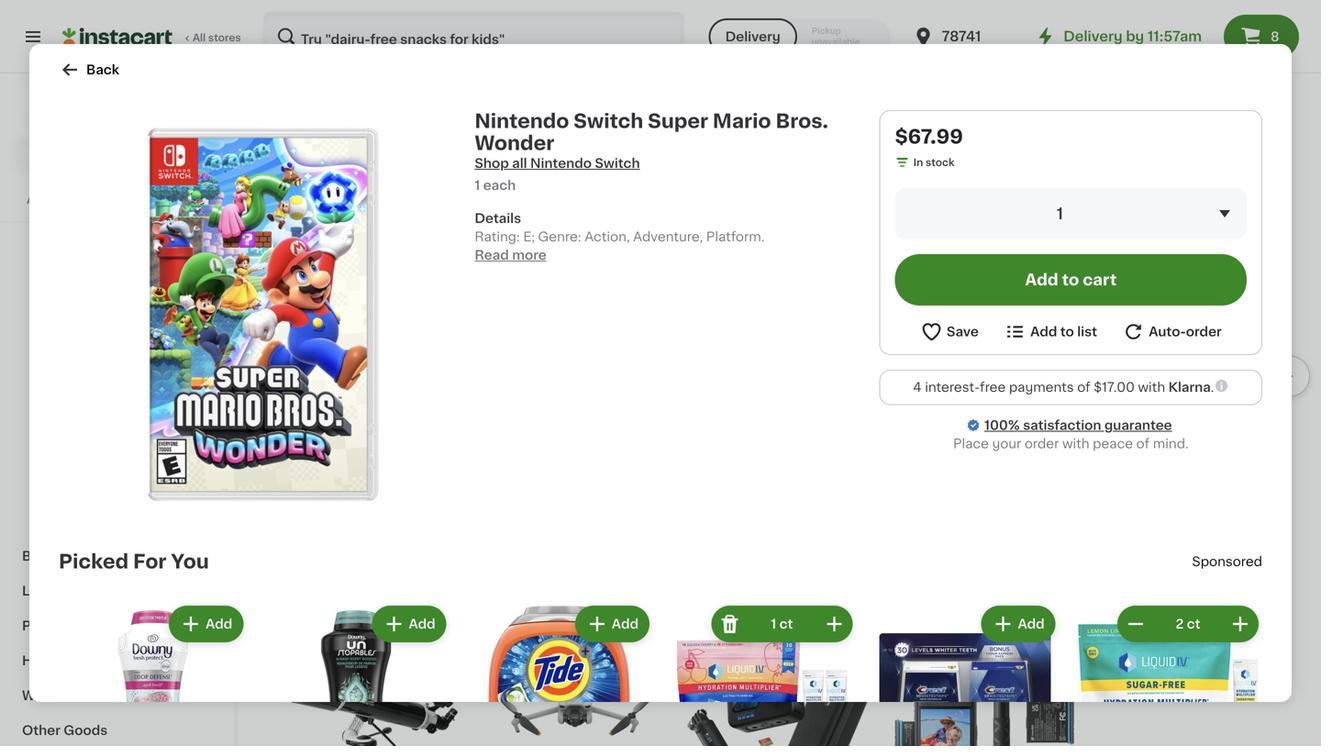 Task type: locate. For each thing, give the bounding box(es) containing it.
home inside home electronics & appliances
[[33, 427, 72, 440]]

costco logo image
[[100, 95, 134, 130]]

0 horizontal spatial ct
[[780, 618, 794, 631]]

floral link
[[11, 102, 223, 137]]

100% satisfaction guarantee up membership
[[47, 177, 195, 187]]

& for cider
[[56, 550, 67, 563]]

★★★★★
[[685, 102, 749, 115], [685, 102, 749, 115]]

seller
[[508, 4, 532, 13]]

$ 282 99
[[1099, 24, 1159, 43]]

$ inside $ 282 99
[[1099, 25, 1105, 35]]

1 horizontal spatial home
[[75, 392, 114, 405]]

99 inside $ 142 99
[[732, 25, 746, 35]]

of
[[1078, 381, 1091, 394], [1137, 437, 1150, 450]]

ct for 1 ct
[[780, 618, 794, 631]]

1 field
[[896, 188, 1248, 240]]

0 horizontal spatial with
[[1063, 437, 1090, 450]]

nintendo
[[475, 112, 570, 131], [275, 452, 335, 465], [890, 452, 950, 465]]

nintendo down $412.99 element
[[890, 452, 950, 465]]

high
[[1228, 66, 1258, 79]]

99 right 162
[[322, 25, 336, 35]]

& for chargers
[[81, 287, 92, 300]]

$ inside $ 142 99
[[689, 25, 696, 35]]

lg sp7r 7.1 channel high res audio sound bar with rear speaker kit
[[1095, 66, 1260, 116]]

guarantee up peace
[[1105, 419, 1173, 432]]

0 horizontal spatial home
[[33, 427, 72, 440]]

wonder for nintendo switch super mario bros. wonder shop all nintendo switch 1 each
[[475, 134, 555, 153]]

1 vertical spatial goods
[[64, 724, 108, 737]]

1 horizontal spatial ct
[[1188, 618, 1201, 631]]

1 vertical spatial mario
[[427, 452, 463, 465]]

home electronics & appliances
[[33, 427, 162, 458]]

view left more
[[1203, 181, 1235, 194]]

$67.99
[[896, 127, 964, 146]]

to left cart
[[1063, 272, 1080, 288]]

wonder up all
[[475, 134, 555, 153]]

nintendo down $ 67 99
[[275, 452, 335, 465]]

electronics down smart home & security
[[75, 427, 148, 440]]

8
[[1271, 30, 1280, 43]]

0 horizontal spatial view
[[62, 158, 87, 168]]

mario for nintendo switch super mario bros. wonder 1 each
[[427, 452, 463, 465]]

0 horizontal spatial stock
[[747, 123, 776, 133]]

None search field
[[263, 11, 685, 62]]

0 horizontal spatial order
[[1025, 437, 1060, 450]]

& right phones at the top left of page
[[85, 357, 95, 370]]

bros. inside the nintendo switch super mario bros. wonder 1 each
[[275, 470, 308, 483]]

& down home electronics & appliances link
[[109, 480, 119, 493]]

super for nintendo switch super mario bros. wonder shop all nintendo switch 1 each
[[648, 112, 709, 131]]

add to list button
[[1004, 320, 1098, 343]]

99 down seller
[[526, 25, 540, 35]]

bros. right in
[[776, 112, 829, 131]]

liquor
[[22, 585, 64, 598]]

satisfaction up place your order with peace of mind. on the right bottom of the page
[[1024, 419, 1102, 432]]

.
[[1212, 381, 1215, 394]]

goods
[[64, 620, 108, 633], [64, 724, 108, 737]]

0 vertical spatial super
[[648, 112, 709, 131]]

back
[[86, 63, 119, 76]]

1 vertical spatial guarantee
[[1105, 419, 1173, 432]]

cables
[[33, 287, 78, 300]]

cables & chargers link
[[11, 276, 223, 311]]

1 horizontal spatial wonder
[[475, 134, 555, 153]]

1 horizontal spatial order
[[1187, 325, 1223, 338]]

2 vertical spatial with
[[1063, 437, 1090, 450]]

$ inside the "$ 152 99"
[[484, 25, 491, 35]]

1 horizontal spatial each
[[484, 179, 516, 192]]

0 vertical spatial bros.
[[776, 112, 829, 131]]

electronics down floral
[[22, 148, 97, 161]]

2 horizontal spatial each
[[897, 103, 923, 113]]

142
[[696, 24, 730, 43]]

remove liquid i.v. hydration multiplier electrolyte drink mix, variety pack, 0.56 oz, 30 ct image
[[719, 613, 741, 635]]

view inside 'link'
[[62, 158, 87, 168]]

switch inside nintendo switch oled bundle button
[[953, 452, 997, 465]]

1 vertical spatial with
[[1139, 381, 1166, 394]]

99 right by
[[1145, 25, 1159, 35]]

1
[[890, 103, 894, 113], [475, 179, 480, 192], [1057, 206, 1064, 222], [275, 488, 280, 498], [771, 618, 777, 631]]

view
[[62, 158, 87, 168], [1203, 181, 1235, 194]]

with right $17.00
[[1139, 381, 1166, 394]]

& inside 'link'
[[56, 550, 67, 563]]

0 horizontal spatial 100%
[[47, 177, 75, 187]]

sp7r
[[1116, 66, 1151, 79]]

peace
[[1094, 437, 1134, 450]]

0 horizontal spatial bros.
[[275, 470, 308, 483]]

$ inside $ 162 99
[[279, 25, 286, 35]]

with down 100% satisfaction guarantee link on the bottom right of page
[[1063, 437, 1090, 450]]

home
[[75, 392, 114, 405], [33, 427, 72, 440]]

appliances
[[33, 445, 105, 458]]

1 vertical spatial bros.
[[275, 470, 308, 483]]

other goods link
[[11, 713, 223, 746]]

1 horizontal spatial mario
[[713, 112, 772, 131]]

67
[[286, 428, 310, 447]]

0 vertical spatial 100% satisfaction guarantee
[[47, 177, 195, 187]]

99 for 67
[[312, 429, 326, 439]]

mario inside the "nintendo switch super mario bros. wonder shop all nintendo switch 1 each"
[[713, 112, 772, 131]]

goods for other goods
[[64, 724, 108, 737]]

1 horizontal spatial nintendo
[[475, 112, 570, 131]]

0 horizontal spatial mario
[[427, 452, 463, 465]]

1 horizontal spatial super
[[648, 112, 709, 131]]

auto-order button
[[1123, 320, 1223, 343]]

wonder
[[475, 134, 555, 153], [311, 470, 362, 483]]

100% satisfaction guarantee up place your order with peace of mind. on the right bottom of the page
[[985, 419, 1173, 432]]

$ for 162
[[279, 25, 286, 35]]

99 right "142"
[[732, 25, 746, 35]]

super inside the nintendo switch super mario bros. wonder 1 each
[[385, 452, 423, 465]]

increment quantity of liquid i.v. hydration multiplier electrolyte drink mix, variety pack, 0.56 oz, 30 ct image
[[824, 613, 846, 635]]

adventure,
[[634, 230, 703, 243]]

1 vertical spatial 100% satisfaction guarantee
[[985, 419, 1173, 432]]

with down high
[[1233, 85, 1260, 98]]

99 inside $ 162 99
[[322, 25, 336, 35]]

product group containing 2 ct
[[1075, 602, 1263, 746]]

$412.99 element
[[890, 425, 1080, 449]]

of left mind.
[[1137, 437, 1150, 450]]

$ for 282
[[1099, 25, 1105, 35]]

nintendo for nintendo switch super mario bros. wonder 1 each
[[275, 452, 335, 465]]

wonder inside the nintendo switch super mario bros. wonder 1 each
[[311, 470, 362, 483]]

1 vertical spatial of
[[1137, 437, 1150, 450]]

electronics inside electronics link
[[22, 148, 97, 161]]

1 vertical spatial electronics
[[75, 427, 148, 440]]

99 right 582
[[1146, 429, 1160, 439]]

& right cables
[[81, 287, 92, 300]]

1 vertical spatial super
[[385, 452, 423, 465]]

item carousel region
[[275, 221, 1311, 551]]

read
[[475, 249, 509, 262]]

0 horizontal spatial satisfaction
[[77, 177, 139, 187]]

wonder for nintendo switch super mario bros. wonder 1 each
[[311, 470, 362, 483]]

ct left increment quantity of liquid i.v. hydration multiplier electrolyte drink mix, variety pack, 0.56 oz, 30 ct image
[[780, 618, 794, 631]]

1 ct from the left
[[780, 618, 794, 631]]

1 vertical spatial view
[[1203, 181, 1235, 194]]

1 horizontal spatial 100%
[[985, 419, 1021, 432]]

guarantee up save
[[141, 177, 195, 187]]

super inside the "nintendo switch super mario bros. wonder shop all nintendo switch 1 each"
[[648, 112, 709, 131]]

genre:
[[538, 230, 582, 243]]

2 vertical spatial each
[[282, 488, 308, 498]]

1 horizontal spatial bros.
[[776, 112, 829, 131]]

goods for paper goods
[[64, 620, 108, 633]]

bros. inside the "nintendo switch super mario bros. wonder shop all nintendo switch 1 each"
[[776, 112, 829, 131]]

1 vertical spatial 100%
[[985, 419, 1021, 432]]

details
[[475, 212, 522, 225]]

picked
[[59, 552, 129, 571]]

2 ct from the left
[[1188, 618, 1201, 631]]

product group
[[480, 228, 671, 504], [890, 228, 1080, 482], [1095, 228, 1285, 501], [59, 602, 247, 746], [262, 602, 450, 746], [465, 602, 654, 746], [668, 602, 857, 746], [872, 602, 1060, 746], [1075, 602, 1263, 746], [275, 632, 466, 746], [480, 632, 671, 746], [685, 632, 875, 746], [890, 632, 1080, 746]]

ct right 2
[[1188, 618, 1201, 631]]

free
[[980, 381, 1006, 394]]

nintendo inside the nintendo switch super mario bros. wonder 1 each
[[275, 452, 335, 465]]

wine link
[[11, 678, 223, 713]]

of left $17.00
[[1078, 381, 1091, 394]]

picked for you
[[59, 552, 209, 571]]

each down shop
[[484, 179, 516, 192]]

mario inside the nintendo switch super mario bros. wonder 1 each
[[427, 452, 463, 465]]

212
[[901, 24, 934, 43]]

bros.
[[776, 112, 829, 131], [275, 470, 308, 483]]

bros. for nintendo switch super mario bros. wonder 1 each
[[275, 470, 308, 483]]

satisfaction inside button
[[77, 177, 139, 187]]

guarantee inside button
[[141, 177, 195, 187]]

99 right 212
[[936, 25, 950, 35]]

each inside the "nintendo switch super mario bros. wonder shop all nintendo switch 1 each"
[[484, 179, 516, 192]]

4 interest-free payments of $17.00 with klarna .
[[914, 381, 1215, 394]]

switch inside the nintendo switch super mario bros. wonder 1 each
[[338, 452, 382, 465]]

99 for 582
[[1146, 429, 1160, 439]]

each down 67 at bottom
[[282, 488, 308, 498]]

2 horizontal spatial switch
[[953, 452, 997, 465]]

1 vertical spatial stock
[[926, 157, 955, 168]]

0 vertical spatial wonder
[[475, 134, 555, 153]]

& for personal
[[69, 655, 80, 667]]

each
[[897, 103, 923, 113], [484, 179, 516, 192], [282, 488, 308, 498]]

2 goods from the top
[[64, 724, 108, 737]]

stock
[[747, 123, 776, 133], [926, 157, 955, 168]]

satisfaction down the pricing
[[77, 177, 139, 187]]

1 horizontal spatial of
[[1137, 437, 1150, 450]]

channel
[[1171, 66, 1225, 79]]

1 inside the nintendo switch super mario bros. wonder 1 each
[[275, 488, 280, 498]]

99 for 142
[[732, 25, 746, 35]]

wonder down $ 67 99
[[311, 470, 362, 483]]

1 each
[[890, 103, 923, 113]]

to left save
[[159, 195, 170, 205]]

0 horizontal spatial wonder
[[311, 470, 362, 483]]

paper
[[22, 620, 61, 633]]

0 horizontal spatial switch
[[338, 452, 382, 465]]

$ for 152
[[484, 25, 491, 35]]

home down phones & wearables
[[75, 392, 114, 405]]

nintendo inside the "nintendo switch super mario bros. wonder shop all nintendo switch 1 each"
[[475, 112, 570, 131]]

sound
[[1164, 85, 1205, 98]]

99 inside $ 282 99
[[1145, 25, 1159, 35]]

0 vertical spatial view
[[62, 158, 87, 168]]

1 horizontal spatial view
[[1203, 181, 1235, 194]]

switch for nintendo switch oled bundle
[[953, 452, 997, 465]]

stock down (1.56k)
[[747, 123, 776, 133]]

1 vertical spatial each
[[484, 179, 516, 192]]

product group containing 1 ct
[[668, 602, 857, 746]]

nintendo up all
[[475, 112, 570, 131]]

99 for 162
[[322, 25, 336, 35]]

bros. down 67 at bottom
[[275, 470, 308, 483]]

100% up your
[[985, 419, 1021, 432]]

order up 'bundle'
[[1025, 437, 1060, 450]]

phones & wearables
[[33, 357, 166, 370]]

increment quantity of liquid i.v. sugar-free hydration multiplier, lemon lime, 24-count image
[[1230, 613, 1252, 635]]

2 horizontal spatial nintendo
[[890, 452, 950, 465]]

1 vertical spatial wonder
[[311, 470, 362, 483]]

11:57am
[[1148, 30, 1203, 43]]

0 vertical spatial satisfaction
[[77, 177, 139, 187]]

0 vertical spatial goods
[[64, 620, 108, 633]]

0 horizontal spatial nintendo
[[275, 452, 335, 465]]

your
[[993, 437, 1022, 450]]

nintendo inside button
[[890, 452, 950, 465]]

beer & cider link
[[11, 539, 223, 574]]

2 horizontal spatial with
[[1233, 85, 1260, 98]]

0 horizontal spatial of
[[1078, 381, 1091, 394]]

computers & accessories
[[33, 480, 202, 493]]

100% up costco
[[47, 177, 75, 187]]

all stores link
[[62, 11, 242, 62]]

$ 582 99
[[1099, 428, 1160, 447]]

policy
[[129, 158, 161, 168]]

99 inside $ 212 99
[[936, 25, 950, 35]]

delivery inside button
[[726, 30, 781, 43]]

switch
[[574, 112, 644, 131], [338, 452, 382, 465], [953, 452, 997, 465]]

to left list in the top right of the page
[[1061, 325, 1075, 338]]

add costco membership to save link
[[27, 193, 207, 207]]

& for wearables
[[85, 357, 95, 370]]

100% satisfaction guarantee
[[47, 177, 195, 187], [985, 419, 1173, 432]]

0 horizontal spatial each
[[282, 488, 308, 498]]

electronics inside home electronics & appliances
[[75, 427, 148, 440]]

0 vertical spatial guarantee
[[141, 177, 195, 187]]

baby link
[[11, 67, 223, 102]]

switch for nintendo switch super mario bros. wonder 1 each
[[338, 452, 382, 465]]

100%
[[47, 177, 75, 187], [985, 419, 1021, 432]]

add to list
[[1031, 325, 1098, 338]]

0 horizontal spatial delivery
[[726, 30, 781, 43]]

$ for 142
[[689, 25, 696, 35]]

wonder inside the "nintendo switch super mario bros. wonder shop all nintendo switch 1 each"
[[475, 134, 555, 153]]

delivery up (1.56k)
[[726, 30, 781, 43]]

0 vertical spatial order
[[1187, 325, 1223, 338]]

delivery up lg
[[1064, 30, 1123, 43]]

1 horizontal spatial delivery
[[1064, 30, 1123, 43]]

$ inside $ 67 99
[[279, 429, 286, 439]]

2 vertical spatial to
[[1061, 325, 1075, 338]]

order up the .
[[1187, 325, 1223, 338]]

0 horizontal spatial guarantee
[[141, 177, 195, 187]]

view for view more
[[1203, 181, 1235, 194]]

1 horizontal spatial switch
[[574, 112, 644, 131]]

1 horizontal spatial satisfaction
[[1024, 419, 1102, 432]]

each up $67.99
[[897, 103, 923, 113]]

1 inside 1 field
[[1057, 206, 1064, 222]]

& right beer
[[56, 550, 67, 563]]

stock right in
[[926, 157, 955, 168]]

99 inside $ 582 99
[[1146, 429, 1160, 439]]

0 vertical spatial to
[[159, 195, 170, 205]]

0 horizontal spatial super
[[385, 452, 423, 465]]

goods right other
[[64, 724, 108, 737]]

99 right 67 at bottom
[[312, 429, 326, 439]]

1 for 1
[[1057, 206, 1064, 222]]

99 inside the "$ 152 99"
[[526, 25, 540, 35]]

1 vertical spatial to
[[1063, 272, 1080, 288]]

& right 'health'
[[69, 655, 80, 667]]

klarna
[[1169, 381, 1212, 394]]

with inside lg sp7r 7.1 channel high res audio sound bar with rear speaker kit
[[1233, 85, 1260, 98]]

view left the pricing
[[62, 158, 87, 168]]

& down security
[[151, 427, 162, 440]]

switch inside the "nintendo switch super mario bros. wonder shop all nintendo switch 1 each"
[[574, 112, 644, 131]]

0 vertical spatial 100%
[[47, 177, 75, 187]]

goods up the health & personal care
[[64, 620, 108, 633]]

many
[[704, 123, 733, 133]]

0 vertical spatial mario
[[713, 112, 772, 131]]

nintendo for nintendo switch super mario bros. wonder shop all nintendo switch 1 each
[[475, 112, 570, 131]]

lg
[[1095, 66, 1113, 79]]

1 vertical spatial home
[[33, 427, 72, 440]]

view pricing policy
[[62, 158, 161, 168]]

2 ct
[[1176, 618, 1201, 631]]

8 button
[[1225, 15, 1300, 59]]

1 goods from the top
[[64, 620, 108, 633]]

0 vertical spatial with
[[1233, 85, 1260, 98]]

$ inside $ 582 99
[[1099, 429, 1105, 439]]

mario for nintendo switch super mario bros. wonder shop all nintendo switch 1 each
[[713, 112, 772, 131]]

99 inside $ 67 99
[[312, 429, 326, 439]]

$ inside $ 212 99
[[894, 25, 901, 35]]

home up appliances
[[33, 427, 72, 440]]

cart
[[1084, 272, 1117, 288]]

0 vertical spatial electronics
[[22, 148, 97, 161]]

0 horizontal spatial 100% satisfaction guarantee
[[47, 177, 195, 187]]

$ for 67
[[279, 429, 286, 439]]



Task type: vqa. For each thing, say whether or not it's contained in the screenshot.
Popz
no



Task type: describe. For each thing, give the bounding box(es) containing it.
mind.
[[1154, 437, 1189, 450]]

pricing
[[90, 158, 126, 168]]

all
[[512, 157, 527, 170]]

all stores
[[193, 33, 241, 43]]

in
[[914, 157, 924, 168]]

nintendo switch super mario bros. wonder shop all nintendo switch 1 each
[[475, 112, 829, 192]]

0 vertical spatial home
[[75, 392, 114, 405]]

ct for 2 ct
[[1188, 618, 1201, 631]]

delivery button
[[709, 18, 798, 55]]

nintendo for nintendo switch oled bundle
[[890, 452, 950, 465]]

service type group
[[709, 18, 891, 55]]

1 horizontal spatial 100% satisfaction guarantee
[[985, 419, 1173, 432]]

100% satisfaction guarantee button
[[29, 171, 206, 189]]

nintendo
[[531, 157, 592, 170]]

& inside home electronics & appliances
[[151, 427, 162, 440]]

auto-order
[[1150, 325, 1223, 338]]

delivery for delivery by 11:57am
[[1064, 30, 1123, 43]]

1 vertical spatial order
[[1025, 437, 1060, 450]]

99 for 282
[[1145, 25, 1159, 35]]

each inside the nintendo switch super mario bros. wonder 1 each
[[282, 488, 308, 498]]

1 for 1 each
[[890, 103, 894, 113]]

wearables
[[98, 357, 166, 370]]

computers & accessories link
[[11, 469, 223, 504]]

floral
[[22, 113, 59, 126]]

$ 152 99
[[484, 24, 540, 43]]

rating:
[[475, 230, 520, 243]]

you
[[171, 552, 209, 571]]

nintendo switch super mario bros. wonder 1 each
[[275, 452, 463, 498]]

liquor link
[[11, 574, 223, 609]]

& down phones & wearables link
[[117, 392, 128, 405]]

& for accessories
[[109, 480, 119, 493]]

smart home & security link
[[11, 381, 223, 416]]

decrement quantity of liquid i.v. sugar-free hydration multiplier, lemon lime, 24-count image
[[1126, 613, 1148, 635]]

0 vertical spatial each
[[897, 103, 923, 113]]

accessories
[[123, 480, 202, 493]]

add costco membership to save
[[27, 195, 196, 205]]

cables & chargers
[[33, 287, 154, 300]]

delivery by 11:57am link
[[1035, 26, 1203, 48]]

personal
[[83, 655, 141, 667]]

view more
[[1203, 181, 1272, 194]]

shop
[[475, 157, 509, 170]]

1 horizontal spatial with
[[1139, 381, 1166, 394]]

health
[[22, 655, 66, 667]]

to for add to list
[[1061, 325, 1075, 338]]

100% inside button
[[47, 177, 75, 187]]

more
[[1238, 181, 1272, 194]]

78741 button
[[913, 11, 1023, 62]]

to for add to cart
[[1063, 272, 1080, 288]]

(1.56k)
[[753, 105, 789, 115]]

1 horizontal spatial guarantee
[[1105, 419, 1173, 432]]

care
[[144, 655, 176, 667]]

spo nsored
[[1193, 555, 1263, 568]]

100% satisfaction guarantee inside button
[[47, 177, 195, 187]]

save button
[[921, 320, 979, 343]]

instacart logo image
[[62, 26, 173, 48]]

bar
[[1208, 85, 1230, 98]]

super for nintendo switch super mario bros. wonder 1 each
[[385, 452, 423, 465]]

in
[[735, 123, 745, 133]]

paper goods
[[22, 620, 108, 633]]

video games
[[275, 178, 411, 197]]

view pricing policy link
[[62, 156, 172, 171]]

back button
[[59, 59, 119, 81]]

99 for 212
[[936, 25, 950, 35]]

nintendo switch super mario bros. wonder image
[[73, 125, 453, 504]]

auto-
[[1150, 325, 1187, 338]]

99 for 152
[[526, 25, 540, 35]]

stores
[[208, 33, 241, 43]]

video
[[275, 178, 334, 197]]

delivery for delivery
[[726, 30, 781, 43]]

switch for nintendo switch super mario bros. wonder shop all nintendo switch 1 each
[[574, 112, 644, 131]]

computers
[[33, 480, 106, 493]]

4
[[914, 381, 922, 394]]

add to cart
[[1026, 272, 1117, 288]]

0 vertical spatial stock
[[747, 123, 776, 133]]

cider
[[70, 550, 107, 563]]

health & personal care
[[22, 655, 176, 667]]

78741
[[942, 30, 982, 43]]

details button
[[475, 209, 858, 228]]

view more link
[[1203, 178, 1285, 197]]

0 vertical spatial of
[[1078, 381, 1091, 394]]

best seller
[[486, 4, 532, 13]]

list
[[1078, 325, 1098, 338]]

health & personal care link
[[11, 644, 223, 678]]

7.1
[[1154, 66, 1168, 79]]

details rating: e; genre: action, adventure, platform. read more
[[475, 212, 765, 262]]

for
[[133, 552, 167, 571]]

interest-
[[926, 381, 980, 394]]

282
[[1105, 24, 1143, 43]]

e;
[[524, 230, 535, 243]]

1 inside the "nintendo switch super mario bros. wonder shop all nintendo switch 1 each"
[[475, 179, 480, 192]]

1 horizontal spatial stock
[[926, 157, 955, 168]]

add to cart button
[[896, 254, 1248, 306]]

order inside button
[[1187, 325, 1223, 338]]

switch
[[595, 157, 640, 170]]

other
[[22, 724, 60, 737]]

speaker
[[1128, 103, 1181, 116]]

place
[[954, 437, 990, 450]]

1 for 1 ct
[[771, 618, 777, 631]]

bundle
[[1034, 452, 1080, 465]]

$ for 212
[[894, 25, 901, 35]]

res
[[1095, 85, 1120, 98]]

phones
[[33, 357, 82, 370]]

nintendo switch oled bundle button
[[890, 228, 1080, 482]]

$17.00
[[1095, 381, 1136, 394]]

spo
[[1193, 555, 1218, 568]]

costco
[[50, 195, 88, 205]]

$ for 582
[[1099, 429, 1105, 439]]

beer
[[22, 550, 53, 563]]

view for view pricing policy
[[62, 158, 87, 168]]

bros. for nintendo switch super mario bros. wonder shop all nintendo switch 1 each
[[776, 112, 829, 131]]

best
[[486, 4, 506, 13]]

1 vertical spatial satisfaction
[[1024, 419, 1102, 432]]

phones & wearables link
[[11, 346, 223, 381]]

read more button
[[475, 246, 547, 264]]

security
[[131, 392, 185, 405]]

product group containing 582
[[1095, 228, 1285, 501]]

games
[[339, 178, 411, 197]]

$ 67 99
[[279, 428, 326, 447]]

payments
[[1010, 381, 1075, 394]]



